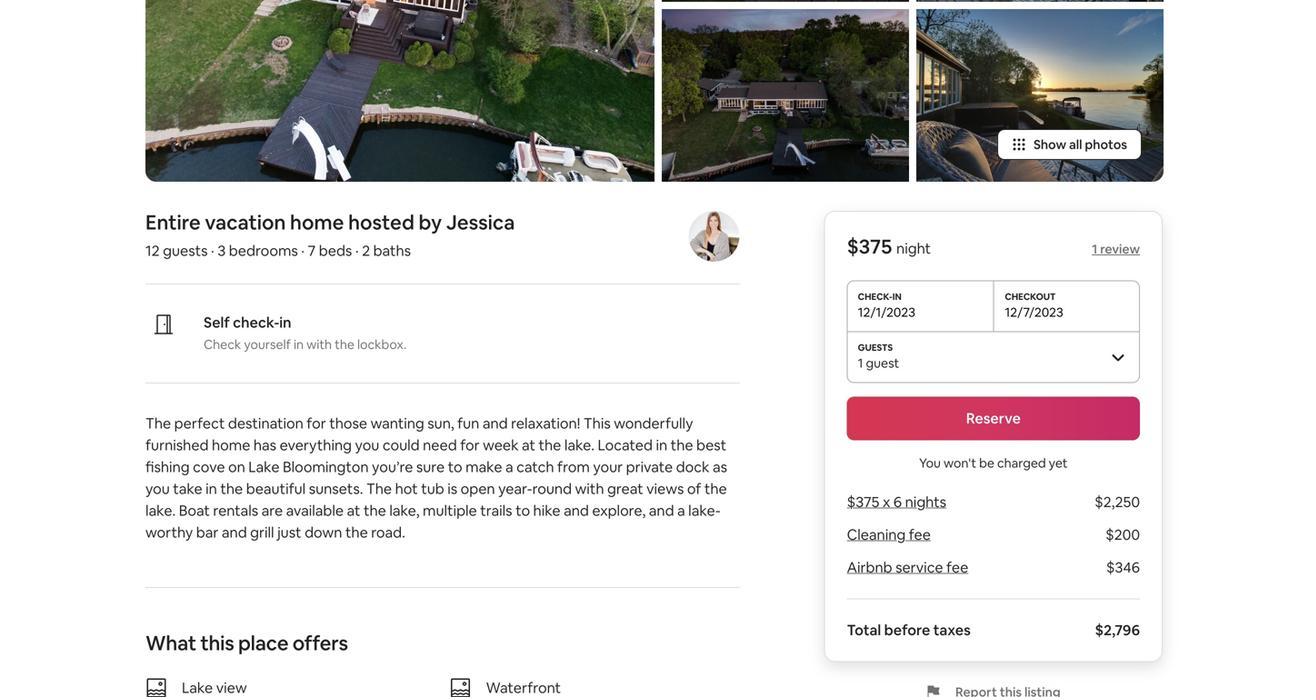 Task type: describe. For each thing, give the bounding box(es) containing it.
year-
[[499, 480, 533, 499]]

hosted
[[348, 210, 415, 236]]

sure
[[416, 458, 445, 477]]

sunsets.
[[309, 480, 363, 499]]

reserve button
[[847, 397, 1141, 441]]

1 review button
[[1093, 241, 1141, 258]]

be
[[980, 455, 995, 472]]

trails
[[480, 502, 513, 521]]

rentals
[[213, 502, 258, 521]]

1 for 1 review
[[1093, 241, 1098, 258]]

and right hike
[[564, 502, 589, 521]]

1 horizontal spatial fee
[[947, 559, 969, 577]]

$2,796
[[1096, 621, 1141, 640]]

taxes
[[934, 621, 971, 640]]

12/7/2023
[[1005, 304, 1064, 321]]

airbnb service fee button
[[847, 559, 969, 577]]

relaxation!
[[511, 415, 581, 433]]

the perfect destination for those wanting sun, fun and relaxation! this wonderfully furnished home has everything you could need for week at the lake. located in the best fishing cove on lake bloomington you're sure to make a catch from your private dock as you take in the beautiful sunsets. the hot tub is open year-round with great views of the lake. boat rentals are available at the lake, multiple trails to hike and explore, and a lake- worthy bar and grill just down the road.
[[146, 415, 731, 542]]

0 vertical spatial you
[[355, 436, 380, 455]]

wanting
[[371, 415, 425, 433]]

total
[[847, 621, 882, 640]]

everything
[[280, 436, 352, 455]]

place
[[238, 631, 289, 657]]

views
[[647, 480, 684, 499]]

0 vertical spatial at
[[522, 436, 536, 455]]

1 review
[[1093, 241, 1141, 258]]

on
[[228, 458, 245, 477]]

the left 'road.'
[[346, 524, 368, 542]]

home inside the perfect destination for those wanting sun, fun and relaxation! this wonderfully furnished home has everything you could need for week at the lake. located in the best fishing cove on lake bloomington you're sure to make a catch from your private dock as you take in the beautiful sunsets. the hot tub is open year-round with great views of the lake. boat rentals are available at the lake, multiple trails to hike and explore, and a lake- worthy bar and grill just down the road.
[[212, 436, 250, 455]]

bedrooms
[[229, 242, 298, 260]]

show all photos button
[[998, 129, 1143, 160]]

vacation
[[205, 210, 286, 236]]

howie's lakefront hideaway image 3 image
[[662, 9, 910, 182]]

and down 'views'
[[649, 502, 675, 521]]

$375 night
[[847, 234, 932, 260]]

$200
[[1106, 526, 1141, 545]]

check
[[204, 337, 241, 353]]

0 horizontal spatial the
[[146, 415, 171, 433]]

the right of
[[705, 480, 727, 499]]

from
[[558, 458, 590, 477]]

lake
[[249, 458, 280, 477]]

1 horizontal spatial to
[[516, 502, 530, 521]]

x
[[883, 493, 891, 512]]

guests
[[163, 242, 208, 260]]

bloomington
[[283, 458, 369, 477]]

hot
[[395, 480, 418, 499]]

1 guest
[[858, 355, 900, 372]]

lockbox.
[[357, 337, 407, 353]]

bar
[[196, 524, 219, 542]]

1 horizontal spatial lake.
[[565, 436, 595, 455]]

with inside the perfect destination for those wanting sun, fun and relaxation! this wonderfully furnished home has everything you could need for week at the lake. located in the best fishing cove on lake bloomington you're sure to make a catch from your private dock as you take in the beautiful sunsets. the hot tub is open year-round with great views of the lake. boat rentals are available at the lake, multiple trails to hike and explore, and a lake- worthy bar and grill just down the road.
[[575, 480, 604, 499]]

in up yourself
[[280, 314, 292, 332]]

self check-in check yourself in with the lockbox.
[[204, 314, 407, 353]]

3 · from the left
[[356, 242, 359, 260]]

charged
[[998, 455, 1047, 472]]

nights
[[906, 493, 947, 512]]

entire vacation home hosted by jessica 12 guests · 3 bedrooms · 7 beds · 2 baths
[[146, 210, 515, 260]]

1 vertical spatial at
[[347, 502, 361, 521]]

in down wonderfully at the bottom of page
[[656, 436, 668, 455]]

yet
[[1049, 455, 1068, 472]]

boat
[[179, 502, 210, 521]]

round
[[533, 480, 572, 499]]

as
[[713, 458, 728, 477]]

3
[[218, 242, 226, 260]]

grill
[[250, 524, 274, 542]]

your
[[593, 458, 623, 477]]

dock
[[676, 458, 710, 477]]

the up 'road.'
[[364, 502, 386, 521]]

the up the rentals
[[220, 480, 243, 499]]

before
[[885, 621, 931, 640]]

check-
[[233, 314, 280, 332]]

beds
[[319, 242, 352, 260]]

1 guest button
[[847, 332, 1141, 383]]

make
[[466, 458, 503, 477]]

offers
[[293, 631, 348, 657]]

and down the rentals
[[222, 524, 247, 542]]

$375 for $375 night
[[847, 234, 893, 260]]

show
[[1034, 137, 1067, 153]]

of
[[688, 480, 702, 499]]

6
[[894, 493, 903, 512]]

perfect
[[174, 415, 225, 433]]

12/1/2023
[[858, 304, 916, 321]]

the down relaxation!
[[539, 436, 562, 455]]

worthy
[[146, 524, 193, 542]]

$375 x 6 nights button
[[847, 493, 947, 512]]

open
[[461, 480, 495, 499]]

this
[[584, 415, 611, 433]]

fun
[[458, 415, 480, 433]]

the inside self check-in check yourself in with the lockbox.
[[335, 337, 355, 353]]

what this place offers
[[146, 631, 348, 657]]

lake,
[[390, 502, 420, 521]]

0 horizontal spatial for
[[307, 415, 326, 433]]

1 for 1 guest
[[858, 355, 864, 372]]

1 vertical spatial the
[[367, 480, 392, 499]]

has
[[254, 436, 277, 455]]

entire
[[146, 210, 201, 236]]

catch
[[517, 458, 554, 477]]

sun,
[[428, 415, 454, 433]]

need
[[423, 436, 457, 455]]

12
[[146, 242, 160, 260]]

howie's lakefront hideaway image 2 image
[[662, 0, 910, 2]]



Task type: locate. For each thing, give the bounding box(es) containing it.
howie's lakefront hideaway image 4 image
[[917, 0, 1164, 2]]

1 vertical spatial you
[[146, 480, 170, 499]]

0 horizontal spatial a
[[506, 458, 514, 477]]

just
[[278, 524, 302, 542]]

1 left guest
[[858, 355, 864, 372]]

$375 x 6 nights
[[847, 493, 947, 512]]

for up everything
[[307, 415, 326, 433]]

you're
[[372, 458, 413, 477]]

1 horizontal spatial for
[[460, 436, 480, 455]]

home
[[290, 210, 344, 236], [212, 436, 250, 455]]

fee right service
[[947, 559, 969, 577]]

review
[[1101, 241, 1141, 258]]

you down fishing
[[146, 480, 170, 499]]

1 vertical spatial to
[[516, 502, 530, 521]]

a up year-
[[506, 458, 514, 477]]

1
[[1093, 241, 1098, 258], [858, 355, 864, 372]]

down
[[305, 524, 342, 542]]

yourself
[[244, 337, 291, 353]]

1 horizontal spatial with
[[575, 480, 604, 499]]

1 vertical spatial lake.
[[146, 502, 176, 521]]

hike
[[534, 502, 561, 521]]

0 horizontal spatial fee
[[909, 526, 931, 545]]

great
[[608, 480, 644, 499]]

fee
[[909, 526, 931, 545], [947, 559, 969, 577]]

and
[[483, 415, 508, 433], [564, 502, 589, 521], [649, 502, 675, 521], [222, 524, 247, 542]]

you
[[920, 455, 941, 472]]

beautiful
[[246, 480, 306, 499]]

· left 3
[[211, 242, 214, 260]]

the up furnished
[[146, 415, 171, 433]]

for
[[307, 415, 326, 433], [460, 436, 480, 455]]

to down year-
[[516, 502, 530, 521]]

0 vertical spatial for
[[307, 415, 326, 433]]

you won't be charged yet
[[920, 455, 1068, 472]]

0 vertical spatial $375
[[847, 234, 893, 260]]

$2,250
[[1095, 493, 1141, 512]]

in down cove
[[206, 480, 217, 499]]

this
[[200, 631, 234, 657]]

1 vertical spatial $375
[[847, 493, 880, 512]]

0 horizontal spatial lake.
[[146, 502, 176, 521]]

howie's lakefront hideaway image 1 image
[[146, 0, 655, 182]]

·
[[211, 242, 214, 260], [301, 242, 305, 260], [356, 242, 359, 260]]

0 vertical spatial 1
[[1093, 241, 1098, 258]]

available
[[286, 502, 344, 521]]

tub
[[421, 480, 445, 499]]

cleaning fee button
[[847, 526, 931, 545]]

private
[[626, 458, 673, 477]]

with inside self check-in check yourself in with the lockbox.
[[307, 337, 332, 353]]

at down sunsets.
[[347, 502, 361, 521]]

1 horizontal spatial ·
[[301, 242, 305, 260]]

1 horizontal spatial you
[[355, 436, 380, 455]]

1 left review
[[1093, 241, 1098, 258]]

1 horizontal spatial 1
[[1093, 241, 1098, 258]]

lake-
[[689, 502, 721, 521]]

the down you're
[[367, 480, 392, 499]]

self
[[204, 314, 230, 332]]

1 horizontal spatial a
[[678, 502, 686, 521]]

0 vertical spatial to
[[448, 458, 463, 477]]

2
[[362, 242, 370, 260]]

guest
[[866, 355, 900, 372]]

0 horizontal spatial you
[[146, 480, 170, 499]]

cleaning fee
[[847, 526, 931, 545]]

7
[[308, 242, 316, 260]]

total before taxes
[[847, 621, 971, 640]]

0 vertical spatial fee
[[909, 526, 931, 545]]

all
[[1070, 137, 1083, 153]]

1 inside 1 guest dropdown button
[[858, 355, 864, 372]]

best
[[697, 436, 727, 455]]

1 horizontal spatial at
[[522, 436, 536, 455]]

home up 7
[[290, 210, 344, 236]]

the
[[335, 337, 355, 353], [539, 436, 562, 455], [671, 436, 694, 455], [220, 480, 243, 499], [705, 480, 727, 499], [364, 502, 386, 521], [346, 524, 368, 542]]

lake. up 'worthy'
[[146, 502, 176, 521]]

learn more about the host, jessica. image
[[689, 211, 740, 262], [689, 211, 740, 262]]

to up is
[[448, 458, 463, 477]]

with right yourself
[[307, 337, 332, 353]]

and up week
[[483, 415, 508, 433]]

the
[[146, 415, 171, 433], [367, 480, 392, 499]]

week
[[483, 436, 519, 455]]

furnished
[[146, 436, 209, 455]]

what
[[146, 631, 196, 657]]

lake. up from
[[565, 436, 595, 455]]

1 vertical spatial fee
[[947, 559, 969, 577]]

· left 7
[[301, 242, 305, 260]]

1 vertical spatial for
[[460, 436, 480, 455]]

lake.
[[565, 436, 595, 455], [146, 502, 176, 521]]

located
[[598, 436, 653, 455]]

service
[[896, 559, 944, 577]]

baths
[[373, 242, 411, 260]]

0 vertical spatial home
[[290, 210, 344, 236]]

a
[[506, 458, 514, 477], [678, 502, 686, 521]]

the left "lockbox."
[[335, 337, 355, 353]]

destination
[[228, 415, 304, 433]]

fee up service
[[909, 526, 931, 545]]

1 horizontal spatial the
[[367, 480, 392, 499]]

with
[[307, 337, 332, 353], [575, 480, 604, 499]]

by jessica
[[419, 210, 515, 236]]

1 vertical spatial with
[[575, 480, 604, 499]]

2 horizontal spatial ·
[[356, 242, 359, 260]]

cleaning
[[847, 526, 906, 545]]

airbnb service fee
[[847, 559, 969, 577]]

0 vertical spatial the
[[146, 415, 171, 433]]

is
[[448, 480, 458, 499]]

0 horizontal spatial 1
[[858, 355, 864, 372]]

those
[[329, 415, 368, 433]]

with down from
[[575, 480, 604, 499]]

howie's lakefront hideaway image 5 image
[[917, 9, 1164, 182]]

the up dock
[[671, 436, 694, 455]]

home up on
[[212, 436, 250, 455]]

$375 left night
[[847, 234, 893, 260]]

explore,
[[592, 502, 646, 521]]

a left "lake-" on the bottom right of the page
[[678, 502, 686, 521]]

0 vertical spatial a
[[506, 458, 514, 477]]

at
[[522, 436, 536, 455], [347, 502, 361, 521]]

you down those
[[355, 436, 380, 455]]

0 horizontal spatial home
[[212, 436, 250, 455]]

night
[[897, 239, 932, 258]]

home inside entire vacation home hosted by jessica 12 guests · 3 bedrooms · 7 beds · 2 baths
[[290, 210, 344, 236]]

0 vertical spatial with
[[307, 337, 332, 353]]

fishing
[[146, 458, 190, 477]]

cove
[[193, 458, 225, 477]]

$375 left x on the bottom right of page
[[847, 493, 880, 512]]

0 horizontal spatial ·
[[211, 242, 214, 260]]

· left 2
[[356, 242, 359, 260]]

1 vertical spatial 1
[[858, 355, 864, 372]]

2 · from the left
[[301, 242, 305, 260]]

0 vertical spatial lake.
[[565, 436, 595, 455]]

0 horizontal spatial to
[[448, 458, 463, 477]]

for down "fun"
[[460, 436, 480, 455]]

$375 for $375 x 6 nights
[[847, 493, 880, 512]]

2 $375 from the top
[[847, 493, 880, 512]]

in right yourself
[[294, 337, 304, 353]]

$375
[[847, 234, 893, 260], [847, 493, 880, 512]]

1 $375 from the top
[[847, 234, 893, 260]]

0 horizontal spatial with
[[307, 337, 332, 353]]

at up catch
[[522, 436, 536, 455]]

1 vertical spatial a
[[678, 502, 686, 521]]

multiple
[[423, 502, 477, 521]]

wonderfully
[[614, 415, 694, 433]]

0 horizontal spatial at
[[347, 502, 361, 521]]

1 · from the left
[[211, 242, 214, 260]]

you
[[355, 436, 380, 455], [146, 480, 170, 499]]

1 horizontal spatial home
[[290, 210, 344, 236]]

won't
[[944, 455, 977, 472]]

to
[[448, 458, 463, 477], [516, 502, 530, 521]]

1 vertical spatial home
[[212, 436, 250, 455]]

photos
[[1086, 137, 1128, 153]]

are
[[262, 502, 283, 521]]



Task type: vqa. For each thing, say whether or not it's contained in the screenshot.
Art
no



